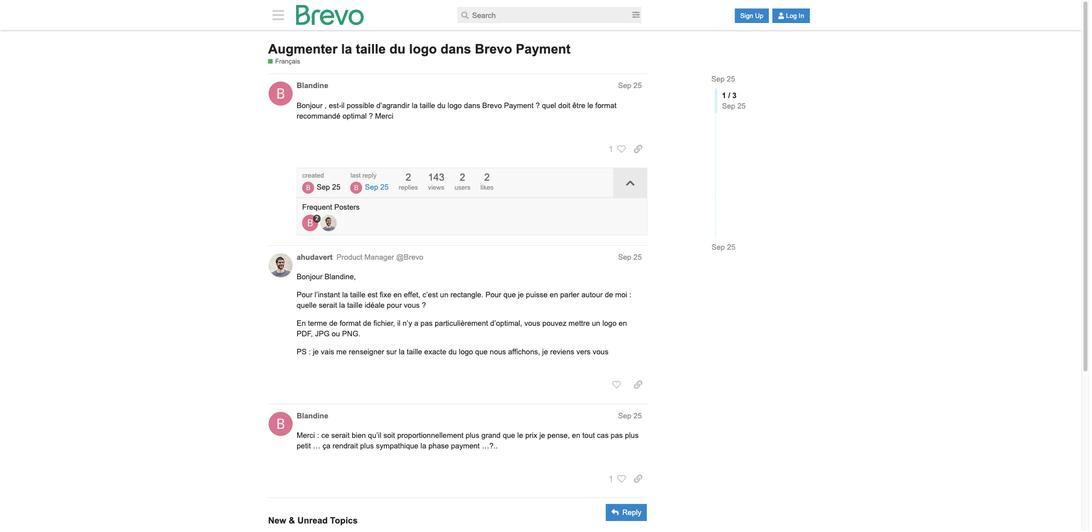 Task type: locate. For each thing, give the bounding box(es) containing it.
pour up quelle
[[297, 291, 313, 299]]

0 vertical spatial serait
[[319, 301, 337, 310]]

2 for 2 replies
[[406, 172, 411, 183]]

1 horizontal spatial vous
[[525, 319, 541, 328]]

heading up rectangle. in the left bottom of the page
[[291, 252, 648, 264]]

1 share a link to this post image from the top
[[634, 145, 643, 153]]

3 heading from the top
[[291, 410, 648, 423]]

0 vertical spatial le
[[588, 101, 594, 110]]

etienne image down frequent
[[302, 215, 319, 231]]

a
[[415, 319, 419, 328]]

1 1 button from the top
[[604, 141, 626, 158]]

2 blandine link from the top
[[297, 410, 329, 421]]

idéale
[[365, 301, 385, 310]]

?
[[536, 101, 540, 110], [369, 112, 373, 120], [422, 301, 426, 310]]

bonjour for bonjour blandine,
[[297, 273, 323, 281]]

1 vertical spatial il
[[397, 319, 401, 328]]

la
[[341, 41, 352, 56], [412, 101, 418, 110], [342, 291, 348, 299], [339, 301, 345, 310], [399, 348, 405, 356], [421, 442, 427, 450]]

0 vertical spatial :
[[630, 291, 632, 299]]

heading up bonjour , est-il possible d'agrandir la taille du logo dans brevo payment ? quel doit être le format recommandé optimal ? merci
[[291, 80, 648, 93]]

bonjour inside bonjour , est-il possible d'agrandir la taille du logo dans brevo payment ? quel doit être le format recommandé optimal ? merci
[[297, 101, 323, 110]]

1 vertical spatial pas
[[611, 431, 623, 440]]

0 horizontal spatial pas
[[421, 319, 433, 328]]

new
[[268, 515, 286, 526]]

blandine up ,
[[297, 81, 329, 90]]

de
[[605, 291, 614, 299], [329, 319, 338, 328], [363, 319, 372, 328]]

2 up replies
[[406, 172, 411, 183]]

like this post image
[[613, 381, 621, 389]]

1 vertical spatial :
[[309, 348, 311, 356]]

topics
[[330, 515, 358, 526]]

2 vertical spatial 1
[[609, 474, 614, 484]]

en left parler
[[550, 291, 558, 299]]

bonjour down the 'ahudavert' link
[[297, 273, 323, 281]]

plus right the cas
[[625, 431, 639, 440]]

0 vertical spatial pas
[[421, 319, 433, 328]]

jpg
[[315, 330, 330, 338]]

1 vertical spatial bonjour
[[297, 273, 323, 281]]

1 horizontal spatial pas
[[611, 431, 623, 440]]

1 horizontal spatial un
[[592, 319, 601, 328]]

0 vertical spatial share a link to this post image
[[634, 145, 643, 153]]

ou
[[332, 330, 340, 338]]

1 inside 1 / 3 sep 25
[[722, 91, 726, 100]]

plus
[[466, 431, 480, 440], [625, 431, 639, 440], [360, 442, 374, 450]]

l'instant
[[315, 291, 340, 299]]

? down possible
[[369, 112, 373, 120]]

2 vertical spatial que
[[503, 431, 516, 440]]

0 horizontal spatial il
[[342, 101, 345, 110]]

pense,
[[548, 431, 570, 440]]

serait inside merci : ce serait bien qu'il soit proportionnellement plus grand que le prix je pense, en tout cas pas plus petit … ça rendrait plus sympathique la phase payment …?..
[[332, 431, 350, 440]]

fichier,
[[374, 319, 395, 328]]

vais
[[321, 348, 334, 356]]

blandine link for bonjour
[[297, 80, 329, 91]]

replies
[[399, 184, 418, 191]]

en inside en terme de format de fichier, il n'y a pas particulièrement d'optimal, vous pouvez mettre un logo en pdf, jpg ou png.
[[619, 319, 627, 328]]

d unliked image
[[614, 475, 626, 483]]

serait down l'instant
[[319, 301, 337, 310]]

payment left quel
[[504, 101, 534, 110]]

? left quel
[[536, 101, 540, 110]]

1 horizontal spatial plus
[[466, 431, 480, 440]]

1 vertical spatial vous
[[525, 319, 541, 328]]

1 vertical spatial heading
[[291, 252, 648, 264]]

2 vertical spatial share a link to this post image
[[634, 475, 643, 483]]

0 horizontal spatial merci
[[297, 431, 315, 440]]

que
[[504, 291, 516, 299], [476, 348, 488, 356], [503, 431, 516, 440]]

en left tout
[[572, 431, 581, 440]]

frequent
[[302, 203, 332, 211]]

il inside bonjour , est-il possible d'agrandir la taille du logo dans brevo payment ? quel doit être le format recommandé optimal ? merci
[[342, 101, 345, 110]]

en
[[394, 291, 402, 299], [550, 291, 558, 299], [619, 319, 627, 328], [572, 431, 581, 440]]

2 for 2 likes
[[485, 172, 490, 183]]

0 horizontal spatial format
[[340, 319, 361, 328]]

0 vertical spatial 1
[[722, 91, 726, 100]]

1 horizontal spatial :
[[317, 431, 319, 440]]

blandine for merci
[[297, 411, 329, 420]]

sympathique
[[376, 442, 419, 450]]

heading
[[291, 80, 648, 93], [291, 252, 648, 264], [291, 410, 648, 423]]

1 blandine link from the top
[[297, 80, 329, 91]]

0 vertical spatial blandine
[[297, 81, 329, 90]]

merci down d'agrandir
[[375, 112, 394, 120]]

un inside pour l'instant la taille est fixe en effet, c'est un rectangle. pour que je puisse en parler autour de moi : quelle serait la taille idéale pour vous ?
[[440, 291, 449, 299]]

merci : ce serait bien qu'il soit proportionnellement plus grand que le prix je pense, en tout cas pas plus petit … ça rendrait plus sympathique la phase payment …?..
[[297, 431, 639, 450]]

1 button up the reply icon on the bottom
[[604, 471, 626, 488]]

share a link to this post image for merci : ce serait bien qu'il soit proportionnellement plus grand que le prix je pense, en tout cas pas plus petit … ça rendrait plus sympathique la phase payment …?..
[[634, 475, 643, 483]]

0 vertical spatial heading
[[291, 80, 648, 93]]

format
[[596, 101, 617, 110], [340, 319, 361, 328]]

0 vertical spatial format
[[596, 101, 617, 110]]

1 button for merci : ce serait bien qu'il soit proportionnellement plus grand que le prix je pense, en tout cas pas plus petit … ça rendrait plus sympathique la phase payment …?..
[[604, 471, 626, 488]]

143 views
[[428, 172, 445, 191]]

payment
[[516, 41, 571, 56], [504, 101, 534, 110]]

share a link to this post image right like this post icon
[[634, 381, 643, 389]]

1 blandine from the top
[[297, 81, 329, 90]]

serait inside pour l'instant la taille est fixe en effet, c'est un rectangle. pour que je puisse en parler autour de moi : quelle serait la taille idéale pour vous ?
[[319, 301, 337, 310]]

brevo
[[475, 41, 513, 56], [483, 101, 502, 110]]

1 vertical spatial que
[[476, 348, 488, 356]]

0 horizontal spatial ?
[[369, 112, 373, 120]]

1 vertical spatial du
[[438, 101, 446, 110]]

1 horizontal spatial du
[[438, 101, 446, 110]]

sep 25
[[712, 75, 736, 83], [619, 81, 642, 90], [317, 183, 341, 191], [365, 183, 389, 191], [712, 243, 736, 251], [619, 253, 642, 261], [619, 411, 642, 420]]

0 horizontal spatial vous
[[404, 301, 420, 310]]

2 likes
[[481, 172, 494, 191]]

1 button up collapse topic details icon
[[604, 141, 626, 158]]

proportionnellement
[[397, 431, 464, 440]]

bonjour blandine,
[[297, 273, 356, 281]]

le left prix
[[518, 431, 524, 440]]

2 blandine from the top
[[297, 411, 329, 420]]

la down proportionnellement
[[421, 442, 427, 450]]

1 vertical spatial serait
[[332, 431, 350, 440]]

c'est
[[423, 291, 438, 299]]

heading for grand
[[291, 410, 648, 423]]

1 heading from the top
[[291, 80, 648, 93]]

: inside merci : ce serait bien qu'il soit proportionnellement plus grand que le prix je pense, en tout cas pas plus petit … ça rendrait plus sympathique la phase payment …?..
[[317, 431, 319, 440]]

un right mettre
[[592, 319, 601, 328]]

du inside bonjour , est-il possible d'agrandir la taille du logo dans brevo payment ? quel doit être le format recommandé optimal ? merci
[[438, 101, 446, 110]]

effet,
[[404, 291, 421, 299]]

log in button
[[773, 9, 810, 23]]

d unliked image
[[614, 145, 626, 153]]

vous inside en terme de format de fichier, il n'y a pas particulièrement d'optimal, vous pouvez mettre un logo en pdf, jpg ou png.
[[525, 319, 541, 328]]

format inside bonjour , est-il possible d'agrandir la taille du logo dans brevo payment ? quel doit être le format recommandé optimal ? merci
[[596, 101, 617, 110]]

unread
[[298, 515, 328, 526]]

cas
[[597, 431, 609, 440]]

,
[[325, 101, 327, 110]]

1 vertical spatial share a link to this post image
[[634, 381, 643, 389]]

optimal
[[343, 112, 367, 120]]

0 horizontal spatial :
[[309, 348, 311, 356]]

0 vertical spatial 1 button
[[604, 141, 626, 158]]

: right ps
[[309, 348, 311, 356]]

2 heading from the top
[[291, 252, 648, 264]]

n'y
[[403, 319, 412, 328]]

0 horizontal spatial un
[[440, 291, 449, 299]]

share a link to this post image
[[634, 145, 643, 153], [634, 381, 643, 389], [634, 475, 643, 483]]

en down moi
[[619, 319, 627, 328]]

0 vertical spatial vous
[[404, 301, 420, 310]]

0 vertical spatial etienne image
[[302, 182, 314, 194]]

la right d'agrandir
[[412, 101, 418, 110]]

heading containing ahudavert
[[291, 252, 648, 264]]

heading for logo
[[291, 80, 648, 93]]

plus down qu'il
[[360, 442, 374, 450]]

1 vertical spatial brevo
[[483, 101, 502, 110]]

1 horizontal spatial le
[[588, 101, 594, 110]]

1 vertical spatial etienne image
[[302, 215, 319, 231]]

ahudavert link
[[297, 252, 333, 262]]

format right être
[[596, 101, 617, 110]]

je left vais
[[313, 348, 319, 356]]

2 horizontal spatial ?
[[536, 101, 540, 110]]

1
[[722, 91, 726, 100], [609, 144, 614, 154], [609, 474, 614, 484]]

sign
[[741, 12, 754, 20]]

reply image
[[612, 509, 619, 516]]

user image
[[779, 13, 785, 19]]

payment down search text box
[[516, 41, 571, 56]]

1 vertical spatial un
[[592, 319, 601, 328]]

la down brevo community image on the left top
[[341, 41, 352, 56]]

que inside pour l'instant la taille est fixe en effet, c'est un rectangle. pour que je puisse en parler autour de moi : quelle serait la taille idéale pour vous ?
[[504, 291, 516, 299]]

de up ou at the bottom
[[329, 319, 338, 328]]

le right être
[[588, 101, 594, 110]]

2 pour from the left
[[486, 291, 502, 299]]

le
[[588, 101, 594, 110], [518, 431, 524, 440]]

exacte
[[425, 348, 447, 356]]

…?..
[[482, 442, 498, 450]]

2 up the likes
[[485, 172, 490, 183]]

1 vertical spatial dans
[[464, 101, 481, 110]]

ps
[[297, 348, 307, 356]]

vous down effet,
[[404, 301, 420, 310]]

vous right vers
[[593, 348, 609, 356]]

heading up merci : ce serait bien qu'il soit proportionnellement plus grand que le prix je pense, en tout cas pas plus petit … ça rendrait plus sympathique la phase payment …?..
[[291, 410, 648, 423]]

reply
[[623, 508, 642, 517]]

2 inside 2 users
[[460, 172, 466, 183]]

0 vertical spatial que
[[504, 291, 516, 299]]

1 horizontal spatial merci
[[375, 112, 394, 120]]

1 vertical spatial le
[[518, 431, 524, 440]]

1 button for bonjour , est-il possible d'agrandir la taille du logo dans brevo payment ? quel doit être le format recommandé optimal ? merci
[[604, 141, 626, 158]]

share a link to this post image right d unliked icon
[[634, 145, 643, 153]]

pour right rectangle. in the left bottom of the page
[[486, 291, 502, 299]]

25
[[728, 75, 736, 83], [634, 81, 642, 90], [738, 102, 746, 110], [332, 183, 341, 191], [381, 183, 389, 191], [728, 243, 736, 251], [634, 253, 642, 261], [634, 411, 642, 420]]

un inside en terme de format de fichier, il n'y a pas particulièrement d'optimal, vous pouvez mettre un logo en pdf, jpg ou png.
[[592, 319, 601, 328]]

ahudavert
[[297, 253, 333, 261]]

2 for 2 users
[[460, 172, 466, 183]]

de inside pour l'instant la taille est fixe en effet, c'est un rectangle. pour que je puisse en parler autour de moi : quelle serait la taille idéale pour vous ?
[[605, 291, 614, 299]]

bonjour up recommandé at the left of the page
[[297, 101, 323, 110]]

serait up rendrait
[[332, 431, 350, 440]]

plus up the payment at the left of the page
[[466, 431, 480, 440]]

2 horizontal spatial de
[[605, 291, 614, 299]]

en up pour
[[394, 291, 402, 299]]

views
[[428, 184, 445, 191]]

? down c'est
[[422, 301, 426, 310]]

1 horizontal spatial ?
[[422, 301, 426, 310]]

est-
[[329, 101, 342, 110]]

il left the n'y at the bottom left of the page
[[397, 319, 401, 328]]

logo
[[409, 41, 437, 56], [448, 101, 462, 110], [603, 319, 617, 328], [459, 348, 473, 356]]

1 vertical spatial blandine
[[297, 411, 329, 420]]

: left the ce
[[317, 431, 319, 440]]

en inside merci : ce serait bien qu'il soit proportionnellement plus grand que le prix je pense, en tout cas pas plus petit … ça rendrait plus sympathique la phase payment …?..
[[572, 431, 581, 440]]

users
[[455, 184, 471, 191]]

etienne image
[[302, 182, 314, 194], [302, 215, 319, 231]]

show sidebar image
[[270, 8, 287, 22]]

2 vertical spatial heading
[[291, 410, 648, 423]]

0 vertical spatial bonjour
[[297, 101, 323, 110]]

0 vertical spatial il
[[342, 101, 345, 110]]

je right prix
[[540, 431, 546, 440]]

bonjour
[[297, 101, 323, 110], [297, 273, 323, 281]]

pouvez
[[543, 319, 567, 328]]

logo inside en terme de format de fichier, il n'y a pas particulièrement d'optimal, vous pouvez mettre un logo en pdf, jpg ou png.
[[603, 319, 617, 328]]

1 vertical spatial format
[[340, 319, 361, 328]]

0 horizontal spatial du
[[390, 41, 406, 56]]

que for nous
[[476, 348, 488, 356]]

: inside pour l'instant la taille est fixe en effet, c'est un rectangle. pour que je puisse en parler autour de moi : quelle serait la taille idéale pour vous ?
[[630, 291, 632, 299]]

je left puisse
[[518, 291, 524, 299]]

pas right the cas
[[611, 431, 623, 440]]

alexandre hudavert image
[[321, 215, 337, 231]]

0 horizontal spatial le
[[518, 431, 524, 440]]

pas
[[421, 319, 433, 328], [611, 431, 623, 440]]

1 vertical spatial blandine link
[[297, 410, 329, 421]]

format up png.
[[340, 319, 361, 328]]

merci up "petit"
[[297, 431, 315, 440]]

2 bonjour from the top
[[297, 273, 323, 281]]

1 horizontal spatial de
[[363, 319, 372, 328]]

0 vertical spatial blandine link
[[297, 80, 329, 91]]

parler
[[561, 291, 580, 299]]

blandine link up ,
[[297, 80, 329, 91]]

2 inside 2 likes
[[485, 172, 490, 183]]

0 vertical spatial un
[[440, 291, 449, 299]]

un right c'est
[[440, 291, 449, 299]]

1 vertical spatial 1 button
[[604, 471, 626, 488]]

0 vertical spatial merci
[[375, 112, 394, 120]]

2 up users
[[460, 172, 466, 183]]

2 horizontal spatial :
[[630, 291, 632, 299]]

ps : je vais me renseigner sur la taille exacte du logo que nous affichons, je reviens vers vous
[[297, 348, 609, 356]]

format inside en terme de format de fichier, il n'y a pas particulièrement d'optimal, vous pouvez mettre un logo en pdf, jpg ou png.
[[340, 319, 361, 328]]

143
[[428, 172, 445, 183]]

il up 'optimal'
[[342, 101, 345, 110]]

share a link to this post image right d unliked image
[[634, 475, 643, 483]]

last reply
[[351, 172, 377, 179]]

pas right a
[[421, 319, 433, 328]]

1 button
[[604, 141, 626, 158], [604, 471, 626, 488]]

1 horizontal spatial format
[[596, 101, 617, 110]]

blandine link for merci
[[297, 410, 329, 421]]

1 vertical spatial merci
[[297, 431, 315, 440]]

serait
[[319, 301, 337, 310], [332, 431, 350, 440]]

: right moi
[[630, 291, 632, 299]]

brevo community image
[[296, 5, 364, 25]]

2 link
[[302, 215, 321, 231]]

reply
[[363, 172, 377, 179]]

? inside pour l'instant la taille est fixe en effet, c'est un rectangle. pour que je puisse en parler autour de moi : quelle serait la taille idéale pour vous ?
[[422, 301, 426, 310]]

blandine up the ce
[[297, 411, 329, 420]]

1 bonjour from the top
[[297, 101, 323, 110]]

3
[[733, 91, 737, 100]]

vous left pouvez
[[525, 319, 541, 328]]

2 vertical spatial ?
[[422, 301, 426, 310]]

1 vertical spatial payment
[[504, 101, 534, 110]]

pour
[[387, 301, 402, 310]]

que left puisse
[[504, 291, 516, 299]]

sep inside 1 / 3 sep 25
[[722, 102, 736, 110]]

etienne image down created
[[302, 182, 314, 194]]

2 vertical spatial vous
[[593, 348, 609, 356]]

de left 'fichier,'
[[363, 319, 372, 328]]

2 vertical spatial :
[[317, 431, 319, 440]]

1 vertical spatial 1
[[609, 144, 614, 154]]

sign up
[[741, 12, 764, 20]]

blandine link up the ce
[[297, 410, 329, 421]]

0 horizontal spatial pour
[[297, 291, 313, 299]]

1 horizontal spatial pour
[[486, 291, 502, 299]]

3 share a link to this post image from the top
[[634, 475, 643, 483]]

25 inside 1 / 3 sep 25
[[738, 102, 746, 110]]

2 etienne image from the top
[[302, 215, 319, 231]]

être
[[573, 101, 586, 110]]

2 vertical spatial du
[[449, 348, 457, 356]]

1 horizontal spatial il
[[397, 319, 401, 328]]

blandine link
[[297, 80, 329, 91], [297, 410, 329, 421]]

est
[[368, 291, 378, 299]]

que right grand
[[503, 431, 516, 440]]

dans
[[441, 41, 472, 56], [464, 101, 481, 110]]

que left nous
[[476, 348, 488, 356]]

tout
[[583, 431, 595, 440]]

2 1 button from the top
[[604, 471, 626, 488]]

2 down frequent
[[316, 215, 319, 221]]

2 inside the 2 replies
[[406, 172, 411, 183]]

Search text field
[[457, 7, 631, 23]]

0 vertical spatial ?
[[536, 101, 540, 110]]

de left moi
[[605, 291, 614, 299]]

:
[[630, 291, 632, 299], [309, 348, 311, 356], [317, 431, 319, 440]]



Task type: describe. For each thing, give the bounding box(es) containing it.
2 users
[[455, 172, 471, 191]]

2 replies
[[399, 172, 418, 191]]

moi
[[616, 291, 628, 299]]

@brevo
[[396, 253, 424, 261]]

la right sur
[[399, 348, 405, 356]]

0 horizontal spatial plus
[[360, 442, 374, 450]]

possible
[[347, 101, 375, 110]]

in
[[799, 12, 805, 20]]

puisse
[[526, 291, 548, 299]]

pour l'instant la taille est fixe en effet, c'est un rectangle. pour que je puisse en parler autour de moi : quelle serait la taille idéale pour vous ?
[[297, 291, 632, 310]]

merci inside bonjour , est-il possible d'agrandir la taille du logo dans brevo payment ? quel doit être le format recommandé optimal ? merci
[[375, 112, 394, 120]]

que for je
[[504, 291, 516, 299]]

prix
[[526, 431, 538, 440]]

augmenter la taille du logo dans brevo payment link
[[268, 41, 571, 56]]

sign up button
[[735, 9, 770, 23]]

dans inside bonjour , est-il possible d'agrandir la taille du logo dans brevo payment ? quel doit être le format recommandé optimal ? merci
[[464, 101, 481, 110]]

en terme de format de fichier, il n'y a pas particulièrement d'optimal, vous pouvez mettre un logo en pdf, jpg ou png.
[[297, 319, 627, 338]]

ça
[[323, 442, 331, 450]]

il inside en terme de format de fichier, il n'y a pas particulièrement d'optimal, vous pouvez mettre un logo en pdf, jpg ou png.
[[397, 319, 401, 328]]

pdf,
[[297, 330, 313, 338]]

1 etienne image from the top
[[302, 182, 314, 194]]

product
[[337, 253, 363, 261]]

taille inside bonjour , est-il possible d'agrandir la taille du logo dans brevo payment ? quel doit être le format recommandé optimal ? merci
[[420, 101, 435, 110]]

le inside merci : ce serait bien qu'il soit proportionnellement plus grand que le prix je pense, en tout cas pas plus petit … ça rendrait plus sympathique la phase payment …?..
[[518, 431, 524, 440]]

/
[[729, 91, 731, 100]]

logo inside bonjour , est-il possible d'agrandir la taille du logo dans brevo payment ? quel doit être le format recommandé optimal ? merci
[[448, 101, 462, 110]]

augmenter la taille du logo dans brevo payment
[[268, 41, 571, 56]]

blandine,
[[325, 273, 356, 281]]

log
[[787, 12, 797, 20]]

share a link to this post image for bonjour , est-il possible d'agrandir la taille du logo dans brevo payment ? quel doit être le format recommandé optimal ? merci
[[634, 145, 643, 153]]

reviens
[[551, 348, 575, 356]]

que inside merci : ce serait bien qu'il soit proportionnellement plus grand que le prix je pense, en tout cas pas plus petit … ça rendrait plus sympathique la phase payment …?..
[[503, 431, 516, 440]]

&
[[289, 515, 295, 526]]

log in
[[787, 12, 805, 20]]

la inside bonjour , est-il possible d'agrandir la taille du logo dans brevo payment ? quel doit être le format recommandé optimal ? merci
[[412, 101, 418, 110]]

quelle
[[297, 301, 317, 310]]

open advanced search image
[[633, 11, 640, 19]]

posters
[[335, 203, 360, 211]]

search image
[[462, 11, 469, 19]]

affichons,
[[509, 348, 541, 356]]

bonjour , est-il possible d'agrandir la taille du logo dans brevo payment ? quel doit être le format recommandé optimal ? merci
[[297, 101, 617, 120]]

fixe
[[380, 291, 392, 299]]

0 vertical spatial du
[[390, 41, 406, 56]]

autour
[[582, 291, 603, 299]]

2 horizontal spatial vous
[[593, 348, 609, 356]]

me
[[337, 348, 347, 356]]

doit
[[559, 101, 571, 110]]

1 vertical spatial ?
[[369, 112, 373, 120]]

blandine for bonjour
[[297, 81, 329, 90]]

nous
[[490, 348, 506, 356]]

likes
[[481, 184, 494, 191]]

terme
[[308, 319, 327, 328]]

png.
[[342, 330, 361, 338]]

ce
[[321, 431, 329, 440]]

1 / 3 sep 25
[[722, 91, 746, 110]]

0 vertical spatial dans
[[441, 41, 472, 56]]

merci inside merci : ce serait bien qu'il soit proportionnellement plus grand que le prix je pense, en tout cas pas plus petit … ça rendrait plus sympathique la phase payment …?..
[[297, 431, 315, 440]]

pas inside en terme de format de fichier, il n'y a pas particulièrement d'optimal, vous pouvez mettre un logo en pdf, jpg ou png.
[[421, 319, 433, 328]]

français
[[275, 58, 300, 65]]

soit
[[384, 431, 395, 440]]

la right l'instant
[[342, 291, 348, 299]]

payment inside bonjour , est-il possible d'agrandir la taille du logo dans brevo payment ? quel doit être le format recommandé optimal ? merci
[[504, 101, 534, 110]]

sur
[[387, 348, 397, 356]]

2 horizontal spatial du
[[449, 348, 457, 356]]

ahudavert product manager @brevo
[[297, 253, 424, 261]]

brevo inside bonjour , est-il possible d'agrandir la taille du logo dans brevo payment ? quel doit être le format recommandé optimal ? merci
[[483, 101, 502, 110]]

: for merci : ce serait bien qu'il soit proportionnellement plus grand que le prix je pense, en tout cas pas plus petit … ça rendrait plus sympathique la phase payment …?..
[[317, 431, 319, 440]]

quel
[[542, 101, 557, 110]]

petit
[[297, 442, 311, 450]]

phase
[[429, 442, 449, 450]]

mettre
[[569, 319, 590, 328]]

bonjour for bonjour , est-il possible d'agrandir la taille du logo dans brevo payment ? quel doit être le format recommandé optimal ? merci
[[297, 101, 323, 110]]

: for ps : je vais me renseigner sur la taille exacte du logo que nous affichons, je reviens vers vous
[[309, 348, 311, 356]]

…
[[313, 442, 321, 450]]

2 horizontal spatial plus
[[625, 431, 639, 440]]

le inside bonjour , est-il possible d'agrandir la taille du logo dans brevo payment ? quel doit être le format recommandé optimal ? merci
[[588, 101, 594, 110]]

collapse topic details image
[[626, 178, 636, 188]]

0 horizontal spatial de
[[329, 319, 338, 328]]

la down l'instant
[[339, 301, 345, 310]]

rectangle.
[[451, 291, 484, 299]]

d'agrandir
[[377, 101, 410, 110]]

last
[[351, 172, 361, 179]]

manager
[[365, 253, 394, 261]]

1 for pas
[[609, 474, 614, 484]]

etienne image
[[351, 182, 363, 194]]

up
[[756, 12, 764, 20]]

recommandé
[[297, 112, 341, 120]]

qu'il
[[368, 431, 382, 440]]

1 pour from the left
[[297, 291, 313, 299]]

vous inside pour l'instant la taille est fixe en effet, c'est un rectangle. pour que je puisse en parler autour de moi : quelle serait la taille idéale pour vous ?
[[404, 301, 420, 310]]

new & unread topics
[[268, 515, 358, 526]]

created
[[302, 172, 324, 179]]

2 share a link to this post image from the top
[[634, 381, 643, 389]]

la inside merci : ce serait bien qu'il soit proportionnellement plus grand que le prix je pense, en tout cas pas plus petit … ça rendrait plus sympathique la phase payment …?..
[[421, 442, 427, 450]]

frequent posters
[[302, 203, 360, 211]]

augmenter
[[268, 41, 338, 56]]

je left reviens
[[543, 348, 548, 356]]

vers
[[577, 348, 591, 356]]

2 for 2
[[316, 215, 319, 221]]

new & unread topics section
[[268, 514, 752, 531]]

français link
[[268, 57, 300, 66]]

d'optimal,
[[491, 319, 523, 328]]

je inside merci : ce serait bien qu'il soit proportionnellement plus grand que le prix je pense, en tout cas pas plus petit … ça rendrait plus sympathique la phase payment …?..
[[540, 431, 546, 440]]

pas inside merci : ce serait bien qu'il soit proportionnellement plus grand que le prix je pense, en tout cas pas plus petit … ça rendrait plus sympathique la phase payment …?..
[[611, 431, 623, 440]]

0 vertical spatial payment
[[516, 41, 571, 56]]

particulièrement
[[435, 319, 488, 328]]

je inside pour l'instant la taille est fixe en effet, c'est un rectangle. pour que je puisse en parler autour de moi : quelle serait la taille idéale pour vous ?
[[518, 291, 524, 299]]

bien
[[352, 431, 366, 440]]

reply button
[[606, 504, 647, 521]]

1 for format
[[609, 144, 614, 154]]

rendrait
[[333, 442, 358, 450]]

0 vertical spatial brevo
[[475, 41, 513, 56]]

en
[[297, 319, 306, 328]]



Task type: vqa. For each thing, say whether or not it's contained in the screenshot.
All categories link
no



